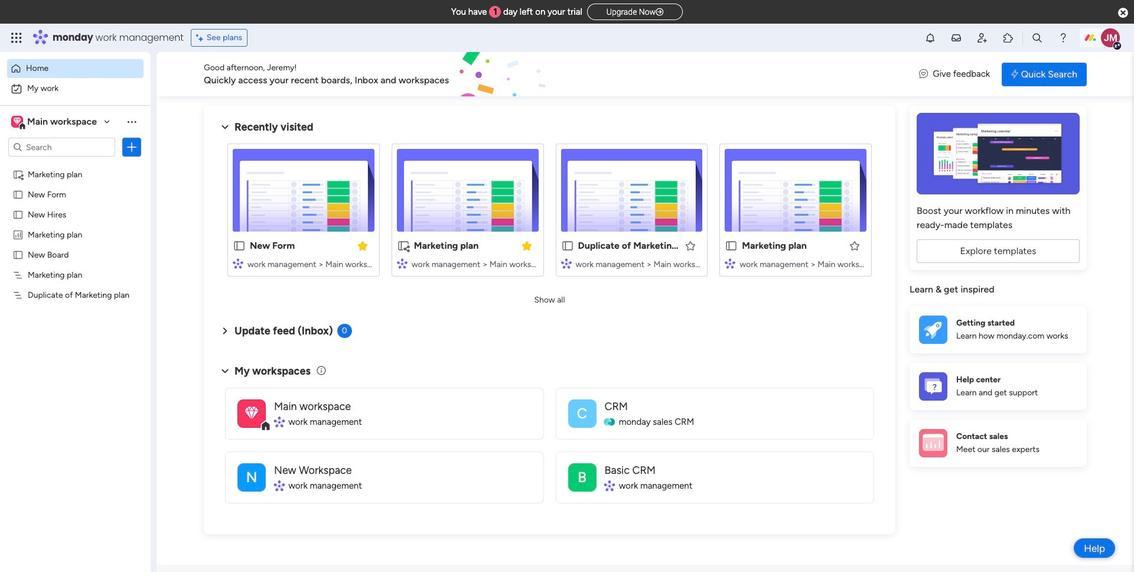 Task type: vqa. For each thing, say whether or not it's contained in the screenshot.
rightmost Public Dashboard icon
no



Task type: describe. For each thing, give the bounding box(es) containing it.
help image
[[1058, 32, 1070, 44]]

v2 user feedback image
[[920, 68, 929, 81]]

select product image
[[11, 32, 22, 44]]

quick search results list box
[[218, 134, 882, 291]]

1 vertical spatial option
[[7, 79, 144, 98]]

public board image up the public dashboard image
[[12, 209, 24, 220]]

Search in workspace field
[[25, 140, 99, 154]]

workspace selection element
[[11, 115, 99, 130]]

v2 bolt switch image
[[1012, 68, 1019, 81]]

remove from favorites image
[[521, 240, 533, 252]]

open update feed (inbox) image
[[218, 324, 232, 338]]

see plans image
[[196, 31, 207, 44]]

contact sales element
[[910, 419, 1088, 467]]

0 horizontal spatial component image
[[561, 258, 572, 269]]

update feed image
[[951, 32, 963, 44]]

options image
[[126, 141, 138, 153]]

close my workspaces image
[[218, 364, 232, 378]]

public dashboard image
[[12, 229, 24, 240]]

shareable board image
[[12, 168, 24, 180]]

public board image down the public dashboard image
[[12, 249, 24, 260]]

public board image for remove from favorites icon
[[233, 239, 246, 252]]

help center element
[[910, 363, 1088, 410]]

2 vertical spatial option
[[0, 163, 151, 166]]

1 horizontal spatial workspace image
[[238, 463, 266, 492]]



Task type: locate. For each thing, give the bounding box(es) containing it.
getting started element
[[910, 306, 1088, 353]]

public board image right add to favorites icon
[[725, 239, 738, 252]]

workspace image
[[13, 115, 21, 128], [238, 399, 266, 428], [568, 399, 597, 428], [245, 403, 259, 424], [568, 463, 597, 492]]

templates image image
[[921, 113, 1077, 194]]

public board image
[[12, 209, 24, 220], [725, 239, 738, 252], [12, 249, 24, 260]]

notifications image
[[925, 32, 937, 44]]

1 vertical spatial workspace image
[[238, 463, 266, 492]]

workspace options image
[[126, 116, 138, 128]]

jeremy miller image
[[1102, 28, 1121, 47]]

add to favorites image
[[849, 240, 861, 252]]

close recently visited image
[[218, 120, 232, 134]]

add to favorites image
[[685, 240, 697, 252]]

0 horizontal spatial public board image
[[12, 189, 24, 200]]

remove from favorites image
[[357, 240, 369, 252]]

1 horizontal spatial component image
[[605, 481, 615, 491]]

shareable board image
[[397, 239, 410, 252]]

invite members image
[[977, 32, 989, 44]]

component image
[[561, 258, 572, 269], [605, 481, 615, 491]]

public board image for add to favorites icon
[[561, 239, 574, 252]]

workspace image
[[11, 115, 23, 128], [238, 463, 266, 492]]

0 vertical spatial workspace image
[[11, 115, 23, 128]]

list box
[[0, 162, 151, 464]]

search everything image
[[1032, 32, 1044, 44]]

0 horizontal spatial workspace image
[[11, 115, 23, 128]]

0 vertical spatial component image
[[561, 258, 572, 269]]

0 element
[[337, 324, 352, 338]]

option
[[7, 59, 144, 78], [7, 79, 144, 98], [0, 163, 151, 166]]

dapulse close image
[[1119, 7, 1129, 19]]

0 vertical spatial option
[[7, 59, 144, 78]]

2 horizontal spatial public board image
[[561, 239, 574, 252]]

1 horizontal spatial public board image
[[233, 239, 246, 252]]

dapulse rightstroke image
[[656, 8, 664, 17]]

1 vertical spatial component image
[[605, 481, 615, 491]]

public board image
[[12, 189, 24, 200], [233, 239, 246, 252], [561, 239, 574, 252]]

monday marketplace image
[[1003, 32, 1015, 44]]



